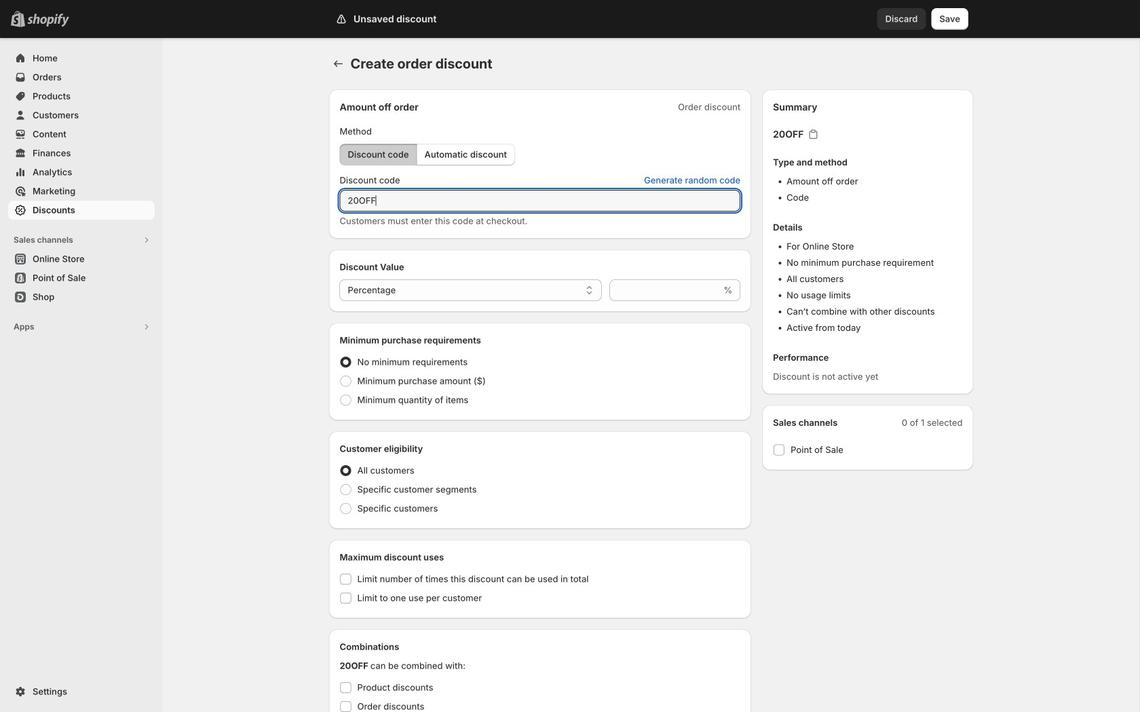 Task type: locate. For each thing, give the bounding box(es) containing it.
shopify image
[[27, 13, 69, 27]]

None text field
[[340, 190, 741, 212]]

None text field
[[610, 280, 721, 301]]



Task type: vqa. For each thing, say whether or not it's contained in the screenshot.
"text field"
yes



